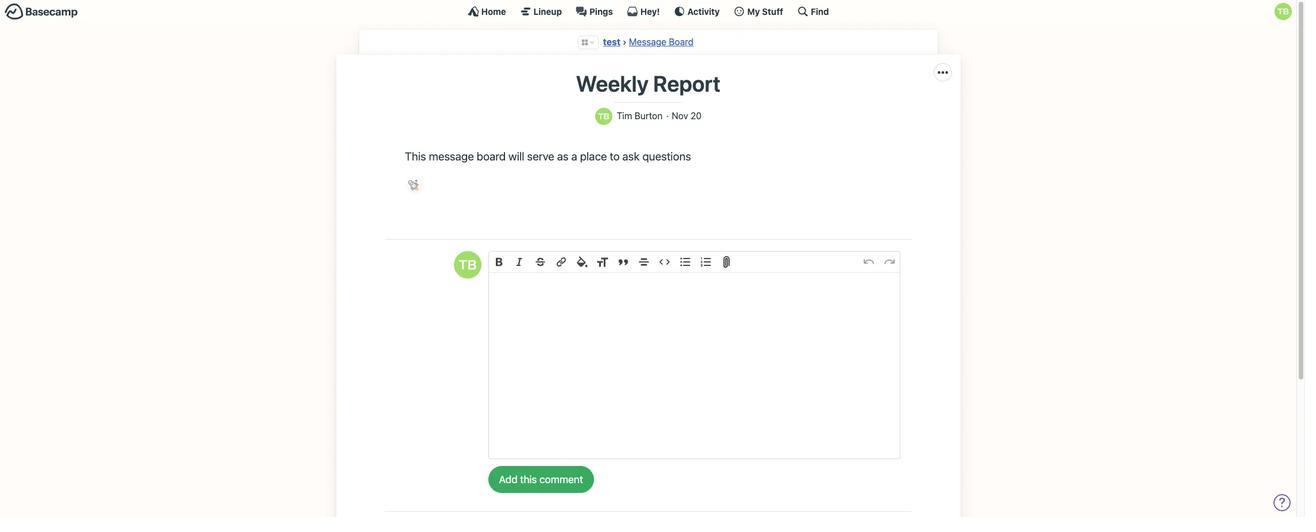 Task type: vqa. For each thing, say whether or not it's contained in the screenshot.
'TEST' link
yes



Task type: locate. For each thing, give the bounding box(es) containing it.
tim burton image inside main element
[[1275, 3, 1292, 20]]

place
[[580, 150, 607, 163]]

test
[[603, 37, 621, 47]]

board
[[669, 37, 694, 47]]

find button
[[797, 6, 829, 17]]

1 horizontal spatial tim burton image
[[1275, 3, 1292, 20]]

home link
[[468, 6, 506, 17]]

activity link
[[674, 6, 720, 17]]

serve
[[527, 150, 555, 163]]

my stuff button
[[734, 6, 784, 17]]

my
[[747, 6, 760, 16]]

nov 20 element
[[672, 111, 702, 121]]

test link
[[603, 37, 621, 47]]

tim burton image
[[595, 108, 612, 125]]

message board link
[[629, 37, 694, 47]]

report
[[653, 71, 721, 97]]

tim burton image
[[1275, 3, 1292, 20], [454, 252, 481, 279]]

message
[[429, 150, 474, 163]]

1 vertical spatial tim burton image
[[454, 252, 481, 279]]

nov 20
[[672, 111, 702, 121]]

lineup link
[[520, 6, 562, 17]]

0 horizontal spatial tim burton image
[[454, 252, 481, 279]]

pings
[[590, 6, 613, 16]]

0 vertical spatial tim burton image
[[1275, 3, 1292, 20]]

tim
[[617, 111, 632, 121]]

weekly report
[[576, 71, 721, 97]]

Type your comment here… text field
[[489, 274, 900, 459]]

None submit
[[488, 467, 594, 494]]

message
[[629, 37, 667, 47]]

pings button
[[576, 6, 613, 17]]

weekly
[[576, 71, 649, 97]]

switch accounts image
[[5, 3, 78, 21]]

my stuff
[[747, 6, 784, 16]]



Task type: describe. For each thing, give the bounding box(es) containing it.
ask
[[623, 150, 640, 163]]

a
[[571, 150, 577, 163]]

will
[[509, 150, 524, 163]]

stuff
[[762, 6, 784, 16]]

›
[[623, 37, 627, 47]]

home
[[481, 6, 506, 16]]

› message board
[[623, 37, 694, 47]]

this message board will serve as a place to ask questions
[[405, 150, 691, 163]]

burton
[[635, 111, 663, 121]]

tim burton
[[617, 111, 663, 121]]

this
[[405, 150, 426, 163]]

activity
[[688, 6, 720, 16]]

find
[[811, 6, 829, 16]]

hey!
[[641, 6, 660, 16]]

board
[[477, 150, 506, 163]]

to
[[610, 150, 620, 163]]

main element
[[0, 0, 1297, 22]]

as
[[557, 150, 569, 163]]

hey! button
[[627, 6, 660, 17]]

20
[[691, 111, 702, 121]]

nov
[[672, 111, 688, 121]]

lineup
[[534, 6, 562, 16]]

questions
[[643, 150, 691, 163]]



